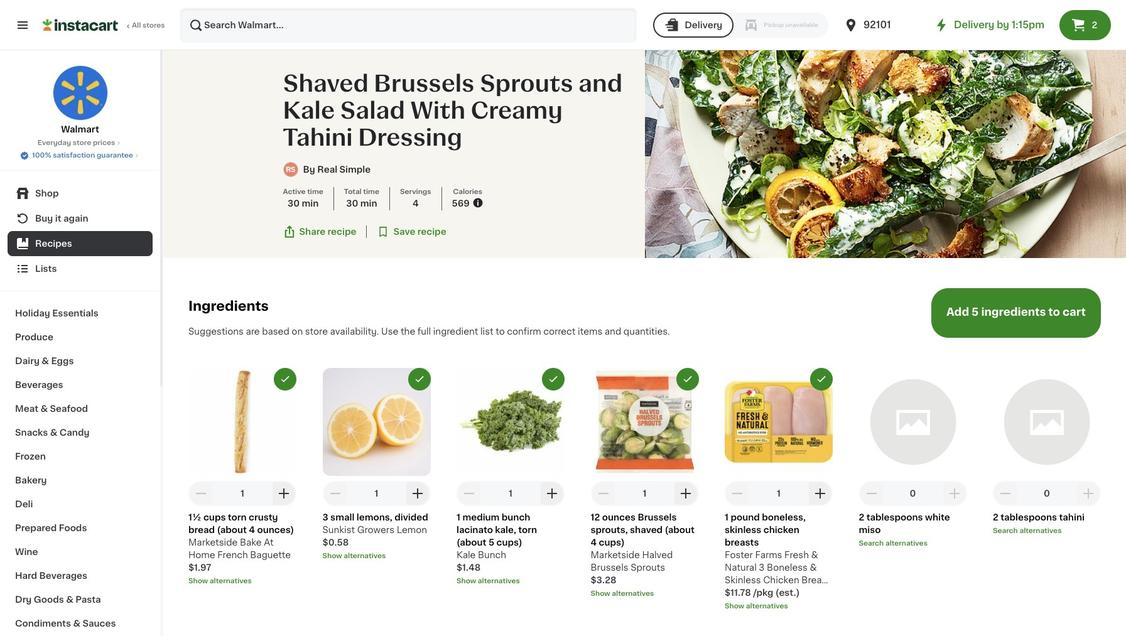 Task type: describe. For each thing, give the bounding box(es) containing it.
chicken
[[763, 576, 799, 585]]

cups) inside 1 medium bunch lacinato kale, torn (about 5 cups) kale bunch $1.48 show alternatives
[[497, 538, 522, 547]]

100% satisfaction guarantee
[[32, 152, 133, 159]]

dairy & eggs link
[[8, 349, 153, 373]]

boneless
[[767, 563, 808, 572]]

4 increment quantity image from the left
[[1081, 486, 1096, 501]]

shaved brussels sprouts and kale salad with creamy tahini dressing image
[[645, 50, 1126, 258]]

walmart logo image
[[52, 65, 108, 121]]

again
[[63, 214, 88, 223]]

12
[[591, 513, 600, 522]]

hard beverages
[[15, 572, 87, 580]]

frozen
[[15, 452, 46, 461]]

everyday store prices link
[[38, 138, 123, 148]]

delivery by 1:15pm link
[[934, 18, 1044, 33]]

decrement quantity image for pound
[[730, 486, 745, 501]]

sprouts inside 12 ounces brussels sprouts, shaved (about 4 cups) marketside halved brussels sprouts $3.28 show alternatives
[[631, 563, 665, 572]]

holiday essentials link
[[8, 301, 153, 325]]

& inside 'link'
[[73, 619, 80, 628]]

torn inside 1 medium bunch lacinato kale, torn (about 5 cups) kale bunch $1.48 show alternatives
[[518, 526, 537, 534]]

0 for tahini
[[1044, 489, 1050, 498]]

4 inside servings 4
[[413, 199, 419, 208]]

deli
[[15, 500, 33, 509]]

kale inside shaved brussels sprouts and kale salad with creamy tahini dressing
[[283, 100, 335, 122]]

1 product group from the left
[[188, 368, 296, 586]]

dairy
[[15, 357, 40, 366]]

essentials
[[52, 309, 98, 318]]

search inside 2 tablespoons white miso search alternatives
[[859, 540, 884, 547]]

decrement quantity image for ounces
[[596, 486, 611, 501]]

condiments
[[15, 619, 71, 628]]

100% satisfaction guarantee button
[[20, 148, 141, 161]]

alternatives inside 12 ounces brussels sprouts, shaved (about 4 cups) marketside halved brussels sprouts $3.28 show alternatives
[[612, 590, 654, 597]]

1 vertical spatial and
[[605, 327, 621, 336]]

& left candy at the left bottom
[[50, 428, 57, 437]]

dressing
[[358, 127, 462, 149]]

simple
[[339, 165, 371, 174]]

snacks & candy link
[[8, 421, 153, 445]]

snacks
[[15, 428, 48, 437]]

decrement quantity image for medium
[[462, 486, 477, 501]]

pasta
[[76, 595, 101, 604]]

are
[[246, 327, 260, 336]]

lemon
[[397, 526, 427, 534]]

share recipe button
[[283, 225, 356, 238]]

& left eggs
[[42, 357, 49, 366]]

Search field
[[181, 9, 636, 41]]

5 product group from the left
[[725, 368, 833, 612]]

breasts
[[725, 538, 759, 547]]

all stores link
[[43, 8, 166, 43]]

ounces
[[602, 513, 636, 522]]

shaved brussels sprouts and kale salad with creamy tahini dressing
[[283, 73, 622, 149]]

farms
[[755, 551, 782, 559]]

recipe for share recipe
[[328, 227, 356, 236]]

show alternatives button for $1.97
[[188, 576, 296, 586]]

1 for bunch
[[509, 489, 512, 498]]

2 vertical spatial brussels
[[591, 563, 628, 572]]

$11.78 /pkg (est.) show alternatives
[[725, 588, 800, 610]]

1 for torn
[[241, 489, 244, 498]]

0 horizontal spatial store
[[73, 139, 91, 146]]

1 medium bunch lacinato kale, torn (about 5 cups) kale bunch $1.48 show alternatives
[[457, 513, 537, 585]]

prepared foods
[[15, 524, 87, 533]]

alternatives inside 2 tablespoons white miso search alternatives
[[886, 540, 928, 547]]

servings 4
[[400, 188, 431, 208]]

4 product group from the left
[[591, 368, 699, 599]]

by real simple
[[303, 165, 371, 174]]

add 5 ingredients to cart
[[946, 307, 1086, 317]]

items
[[578, 327, 602, 336]]

to inside button
[[1048, 307, 1060, 317]]

list
[[480, 327, 493, 336]]

bunch
[[502, 513, 530, 522]]

3 small lemons, divided sunkist growers lemon $0.58 show alternatives
[[323, 513, 428, 559]]

torn inside 1½ cups torn crusty bread (about 4 ounces) marketside bake at home french baguette $1.97 show alternatives
[[228, 513, 247, 522]]

dry goods & pasta link
[[8, 588, 153, 612]]

add
[[946, 307, 969, 317]]

& right meat
[[40, 404, 48, 413]]

1 inside 1 medium bunch lacinato kale, torn (about 5 cups) kale bunch $1.48 show alternatives
[[457, 513, 460, 522]]

3 inside 1 pound boneless, skinless chicken breasts foster farms fresh & natural 3 boneless & skinless chicken breast fillets
[[759, 563, 765, 572]]

delivery for delivery by 1:15pm
[[954, 20, 995, 30]]

stores
[[143, 22, 165, 29]]

recipes
[[35, 239, 72, 248]]

service type group
[[653, 13, 828, 38]]

real
[[317, 165, 337, 174]]

brussels inside shaved brussels sprouts and kale salad with creamy tahini dressing
[[374, 73, 474, 95]]

30 for active time 30 min
[[288, 199, 300, 208]]

search alternatives button for tahini
[[993, 526, 1101, 536]]

bunch
[[478, 551, 506, 559]]

quantities.
[[624, 327, 670, 336]]

correct
[[543, 327, 576, 336]]

alternatives inside 1 medium bunch lacinato kale, torn (about 5 cups) kale bunch $1.48 show alternatives
[[478, 578, 520, 585]]

unselect item image for 12 ounces brussels sprouts, shaved (about 4 cups) marketside halved brussels sprouts $3.28 show alternatives
[[682, 374, 693, 385]]

sauces
[[83, 619, 116, 628]]

delivery for delivery
[[685, 21, 722, 30]]

(est.)
[[776, 588, 800, 597]]

$11.78
[[725, 588, 751, 597]]

1:15pm
[[1012, 20, 1044, 30]]

snacks & candy
[[15, 428, 89, 437]]

1 vertical spatial store
[[305, 327, 328, 336]]

cups) inside 12 ounces brussels sprouts, shaved (about 4 cups) marketside halved brussels sprouts $3.28 show alternatives
[[599, 538, 625, 547]]

increment quantity image for 3 small lemons, divided
[[410, 486, 426, 501]]

5 decrement quantity image from the left
[[864, 486, 879, 501]]

1 inside 1 pound boneless, skinless chicken breasts foster farms fresh & natural 3 boneless & skinless chicken breast fillets
[[725, 513, 729, 522]]

$3.28
[[591, 576, 617, 585]]

1½ cups torn crusty bread (about 4 ounces) marketside bake at home french baguette $1.97 show alternatives
[[188, 513, 294, 585]]

30 for total time 30 min
[[346, 199, 358, 208]]

decrement quantity image
[[193, 486, 209, 501]]

time for total time 30 min
[[363, 188, 379, 195]]

buy it again link
[[8, 206, 153, 231]]

use
[[381, 327, 398, 336]]

suggestions
[[188, 327, 244, 336]]

2 button
[[1060, 10, 1111, 40]]

min for active time 30 min
[[302, 199, 319, 208]]

all stores
[[132, 22, 165, 29]]

kale inside 1 medium bunch lacinato kale, torn (about 5 cups) kale bunch $1.48 show alternatives
[[457, 551, 476, 559]]

boneless,
[[762, 513, 806, 522]]

meat & seafood link
[[8, 397, 153, 421]]

pound
[[731, 513, 760, 522]]

total
[[344, 188, 362, 195]]

beverages inside beverages link
[[15, 381, 63, 389]]

unselect item image for 1 medium bunch lacinato kale, torn (about 5 cups)
[[548, 374, 559, 385]]

search inside 2 tablespoons tahini search alternatives
[[993, 527, 1018, 534]]

0 horizontal spatial to
[[496, 327, 505, 336]]

(about inside 1 medium bunch lacinato kale, torn (about 5 cups) kale bunch $1.48 show alternatives
[[457, 538, 486, 547]]

tahini
[[1059, 513, 1085, 522]]

miso
[[859, 526, 881, 534]]

baguette
[[250, 551, 291, 559]]

increment quantity image for 1 medium bunch lacinato kale, torn (about 5 cups) kale bunch $1.48 show alternatives
[[545, 486, 560, 501]]

growers
[[357, 526, 394, 534]]

based
[[262, 327, 289, 336]]

holiday essentials
[[15, 309, 98, 318]]

(about for torn
[[217, 526, 247, 534]]

full
[[418, 327, 431, 336]]

1 for lemons,
[[375, 489, 378, 498]]

min for total time 30 min
[[360, 199, 377, 208]]

marketside for home
[[188, 538, 238, 547]]

satisfaction
[[53, 152, 95, 159]]

show alternatives button for $0.58
[[323, 551, 431, 561]]

(about for brussels
[[665, 526, 695, 534]]

5 inside the 'add 5 ingredients to cart' button
[[972, 307, 979, 317]]

2 tablespoons tahini search alternatives
[[993, 513, 1085, 534]]

hard
[[15, 572, 37, 580]]

dry goods & pasta
[[15, 595, 101, 604]]

natural
[[725, 563, 757, 572]]

92101 button
[[844, 8, 919, 43]]

delivery by 1:15pm
[[954, 20, 1044, 30]]

0 for white
[[910, 489, 916, 498]]

show inside $11.78 /pkg (est.) show alternatives
[[725, 603, 744, 610]]



Task type: vqa. For each thing, say whether or not it's contained in the screenshot.
ounces
yes



Task type: locate. For each thing, give the bounding box(es) containing it.
1 horizontal spatial torn
[[518, 526, 537, 534]]

0 vertical spatial search alternatives button
[[993, 526, 1101, 536]]

min
[[302, 199, 319, 208], [360, 199, 377, 208]]

show
[[323, 553, 342, 559], [188, 578, 208, 585], [457, 578, 476, 585], [591, 590, 610, 597], [725, 603, 744, 610]]

to left cart
[[1048, 307, 1060, 317]]

2 30 from the left
[[346, 199, 358, 208]]

tahini
[[283, 127, 353, 149]]

4 down servings
[[413, 199, 419, 208]]

5 up bunch
[[489, 538, 494, 547]]

0 horizontal spatial time
[[307, 188, 323, 195]]

decrement quantity image up pound at the bottom right of page
[[730, 486, 745, 501]]

3 down farms
[[759, 563, 765, 572]]

1 horizontal spatial 2
[[993, 513, 999, 522]]

lacinato
[[457, 526, 493, 534]]

beverages up dry goods & pasta at the bottom of the page
[[39, 572, 87, 580]]

alternatives down bunch
[[478, 578, 520, 585]]

white
[[925, 513, 950, 522]]

(about inside 1½ cups torn crusty bread (about 4 ounces) marketside bake at home french baguette $1.97 show alternatives
[[217, 526, 247, 534]]

1 horizontal spatial kale
[[457, 551, 476, 559]]

brussels up $3.28
[[591, 563, 628, 572]]

show down fillets
[[725, 603, 744, 610]]

4 inside 1½ cups torn crusty bread (about 4 ounces) marketside bake at home french baguette $1.97 show alternatives
[[249, 526, 255, 534]]

& right the fresh at the right of the page
[[811, 551, 818, 559]]

4 for 12 ounces brussels sprouts, shaved (about 4 cups)
[[591, 538, 597, 547]]

2 tablespoons white miso search alternatives
[[859, 513, 950, 547]]

2 inside button
[[1092, 21, 1097, 30]]

1 vertical spatial brussels
[[638, 513, 677, 522]]

meat & seafood
[[15, 404, 88, 413]]

show alternatives button for $1.48
[[457, 576, 565, 586]]

1 horizontal spatial increment quantity image
[[679, 486, 694, 501]]

unselect item image down correct
[[548, 374, 559, 385]]

french
[[217, 551, 248, 559]]

cart
[[1063, 307, 1086, 317]]

brussels up with
[[374, 73, 474, 95]]

1 vertical spatial torn
[[518, 526, 537, 534]]

3 inside 3 small lemons, divided sunkist growers lemon $0.58 show alternatives
[[323, 513, 328, 522]]

decrement quantity image up medium
[[462, 486, 477, 501]]

decrement quantity image
[[328, 486, 343, 501], [462, 486, 477, 501], [596, 486, 611, 501], [730, 486, 745, 501], [864, 486, 879, 501], [998, 486, 1013, 501]]

min down active
[[302, 199, 319, 208]]

4 for 1½ cups torn crusty bread (about 4 ounces)
[[249, 526, 255, 534]]

show down $3.28
[[591, 590, 610, 597]]

tablespoons inside 2 tablespoons tahini search alternatives
[[1001, 513, 1057, 522]]

decrement quantity image up 2 tablespoons tahini search alternatives
[[998, 486, 1013, 501]]

2 product group from the left
[[323, 368, 431, 561]]

2 unselect item image from the left
[[414, 374, 425, 385]]

kale up tahini
[[283, 100, 335, 122]]

tablespoons for search
[[1001, 513, 1057, 522]]

0 vertical spatial marketside
[[188, 538, 238, 547]]

0 horizontal spatial 30
[[288, 199, 300, 208]]

1 time from the left
[[307, 188, 323, 195]]

confirm
[[507, 327, 541, 336]]

1 left pound at the bottom right of page
[[725, 513, 729, 522]]

walmart
[[61, 125, 99, 134]]

0 up 2 tablespoons tahini search alternatives
[[1044, 489, 1050, 498]]

4 up bake
[[249, 526, 255, 534]]

0 vertical spatial beverages
[[15, 381, 63, 389]]

0 horizontal spatial unselect item image
[[279, 374, 291, 385]]

show down $1.48
[[457, 578, 476, 585]]

2 inside 2 tablespoons tahini search alternatives
[[993, 513, 999, 522]]

3 unselect item image from the left
[[548, 374, 559, 385]]

show inside 3 small lemons, divided sunkist growers lemon $0.58 show alternatives
[[323, 553, 342, 559]]

shop link
[[8, 181, 153, 206]]

1 up the lemons,
[[375, 489, 378, 498]]

1 unselect item image from the left
[[279, 374, 291, 385]]

2 horizontal spatial (about
[[665, 526, 695, 534]]

0 horizontal spatial increment quantity image
[[410, 486, 426, 501]]

sprouts up creamy
[[480, 73, 573, 95]]

beverages down dairy & eggs
[[15, 381, 63, 389]]

min inside total time 30 min
[[360, 199, 377, 208]]

1 increment quantity image from the left
[[410, 486, 426, 501]]

torn down bunch
[[518, 526, 537, 534]]

2 cups) from the left
[[599, 538, 625, 547]]

marketside down "sprouts,"
[[591, 551, 640, 559]]

2 recipe from the left
[[418, 227, 446, 236]]

3 product group from the left
[[457, 368, 565, 586]]

3 increment quantity image from the left
[[813, 486, 828, 501]]

alternatives down $3.28
[[612, 590, 654, 597]]

search alternatives button down white
[[859, 539, 967, 549]]

1 tablespoons from the left
[[867, 513, 923, 522]]

alternatives down white
[[886, 540, 928, 547]]

(about inside 12 ounces brussels sprouts, shaved (about 4 cups) marketside halved brussels sprouts $3.28 show alternatives
[[665, 526, 695, 534]]

0 horizontal spatial 5
[[489, 538, 494, 547]]

100%
[[32, 152, 51, 159]]

$1.97
[[188, 563, 211, 572]]

30 inside total time 30 min
[[346, 199, 358, 208]]

candy
[[60, 428, 89, 437]]

1 horizontal spatial 0
[[1044, 489, 1050, 498]]

and inside shaved brussels sprouts and kale salad with creamy tahini dressing
[[579, 73, 622, 95]]

(about right shaved
[[665, 526, 695, 534]]

show inside 12 ounces brussels sprouts, shaved (about 4 cups) marketside halved brussels sprouts $3.28 show alternatives
[[591, 590, 610, 597]]

2 horizontal spatial increment quantity image
[[947, 486, 962, 501]]

0 horizontal spatial 4
[[249, 526, 255, 534]]

0 vertical spatial sprouts
[[480, 73, 573, 95]]

0 horizontal spatial sprouts
[[480, 73, 573, 95]]

4
[[413, 199, 419, 208], [249, 526, 255, 534], [591, 538, 597, 547]]

kale up $1.48
[[457, 551, 476, 559]]

alternatives inside 1½ cups torn crusty bread (about 4 ounces) marketside bake at home french baguette $1.97 show alternatives
[[210, 578, 252, 585]]

1 for boneless,
[[777, 489, 781, 498]]

decrement quantity image up small
[[328, 486, 343, 501]]

0 vertical spatial 5
[[972, 307, 979, 317]]

569
[[452, 199, 470, 208]]

condiments & sauces
[[15, 619, 116, 628]]

&
[[42, 357, 49, 366], [40, 404, 48, 413], [50, 428, 57, 437], [811, 551, 818, 559], [810, 563, 817, 572], [66, 595, 73, 604], [73, 619, 80, 628]]

/pkg
[[753, 588, 773, 597]]

1 right decrement quantity image
[[241, 489, 244, 498]]

alternatives inside $11.78 /pkg (est.) show alternatives
[[746, 603, 788, 610]]

unselect item image down 'based' at the bottom left
[[279, 374, 291, 385]]

3 decrement quantity image from the left
[[596, 486, 611, 501]]

0 vertical spatial torn
[[228, 513, 247, 522]]

bread
[[188, 526, 215, 534]]

1 horizontal spatial store
[[305, 327, 328, 336]]

1 vertical spatial to
[[496, 327, 505, 336]]

1 up shaved
[[643, 489, 647, 498]]

1 horizontal spatial brussels
[[591, 563, 628, 572]]

0 vertical spatial and
[[579, 73, 622, 95]]

brussels up shaved
[[638, 513, 677, 522]]

1 horizontal spatial 3
[[759, 563, 765, 572]]

1 horizontal spatial cups)
[[599, 538, 625, 547]]

1 horizontal spatial 5
[[972, 307, 979, 317]]

beverages link
[[8, 373, 153, 397]]

1 horizontal spatial to
[[1048, 307, 1060, 317]]

store right on
[[305, 327, 328, 336]]

0 horizontal spatial delivery
[[685, 21, 722, 30]]

suggestions are based on store availability. use the full ingredient list to confirm correct items and quantities.
[[188, 327, 670, 336]]

show down $0.58
[[323, 553, 342, 559]]

1 horizontal spatial recipe
[[418, 227, 446, 236]]

sprouts down halved
[[631, 563, 665, 572]]

(about down lacinato on the left bottom of page
[[457, 538, 486, 547]]

increment quantity image for 1½ cups torn crusty bread (about 4 ounces) marketside bake at home french baguette $1.97 show alternatives
[[276, 486, 291, 501]]

decrement quantity image up the "miso"
[[864, 486, 879, 501]]

1 horizontal spatial tablespoons
[[1001, 513, 1057, 522]]

decrement quantity image up 12
[[596, 486, 611, 501]]

1 vertical spatial kale
[[457, 551, 476, 559]]

alternatives down french
[[210, 578, 252, 585]]

1 30 from the left
[[288, 199, 300, 208]]

2 time from the left
[[363, 188, 379, 195]]

1 min from the left
[[302, 199, 319, 208]]

1 unselect item image from the left
[[682, 374, 693, 385]]

0 horizontal spatial recipe
[[328, 227, 356, 236]]

1 horizontal spatial (about
[[457, 538, 486, 547]]

show alternatives button down growers
[[323, 551, 431, 561]]

ingredients
[[188, 300, 269, 313]]

& up breast
[[810, 563, 817, 572]]

instacart logo image
[[43, 18, 118, 33]]

creamy
[[471, 100, 563, 122]]

unselect item image for 1½ cups torn crusty bread (about 4 ounces)
[[279, 374, 291, 385]]

2 horizontal spatial brussels
[[638, 513, 677, 522]]

unselect item image for 3 small lemons, divided
[[414, 374, 425, 385]]

4 inside 12 ounces brussels sprouts, shaved (about 4 cups) marketside halved brussels sprouts $3.28 show alternatives
[[591, 538, 597, 547]]

shaved
[[630, 526, 663, 534]]

1 vertical spatial beverages
[[39, 572, 87, 580]]

brussels
[[374, 73, 474, 95], [638, 513, 677, 522], [591, 563, 628, 572]]

tablespoons inside 2 tablespoons white miso search alternatives
[[867, 513, 923, 522]]

all
[[132, 22, 141, 29]]

2 for 2
[[1092, 21, 1097, 30]]

1 0 from the left
[[910, 489, 916, 498]]

share
[[299, 227, 325, 236]]

2 horizontal spatial 2
[[1092, 21, 1097, 30]]

6 decrement quantity image from the left
[[998, 486, 1013, 501]]

show alternatives button down french
[[188, 576, 296, 586]]

3 increment quantity image from the left
[[947, 486, 962, 501]]

5 right add
[[972, 307, 979, 317]]

time right active
[[307, 188, 323, 195]]

None search field
[[180, 8, 637, 43]]

show alternatives button down bunch
[[457, 576, 565, 586]]

1 vertical spatial 3
[[759, 563, 765, 572]]

1 horizontal spatial sprouts
[[631, 563, 665, 572]]

guarantee
[[97, 152, 133, 159]]

1 vertical spatial search alternatives button
[[859, 539, 967, 549]]

30 down total
[[346, 199, 358, 208]]

by
[[997, 20, 1009, 30]]

time for active time 30 min
[[307, 188, 323, 195]]

alternatives inside 2 tablespoons tahini search alternatives
[[1020, 527, 1062, 534]]

produce link
[[8, 325, 153, 349]]

3 left small
[[323, 513, 328, 522]]

sprouts inside shaved brussels sprouts and kale salad with creamy tahini dressing
[[480, 73, 573, 95]]

2 unselect item image from the left
[[816, 374, 827, 385]]

marketside
[[188, 538, 238, 547], [591, 551, 640, 559]]

dairy & eggs
[[15, 357, 74, 366]]

show alternatives button down halved
[[591, 589, 699, 599]]

92101
[[864, 20, 891, 30]]

2
[[1092, 21, 1097, 30], [859, 513, 864, 522], [993, 513, 999, 522]]

show alternatives button for $3.28
[[591, 589, 699, 599]]

min down total
[[360, 199, 377, 208]]

0 horizontal spatial 2
[[859, 513, 864, 522]]

everyday store prices
[[38, 139, 115, 146]]

store up 100% satisfaction guarantee button
[[73, 139, 91, 146]]

cups) down the 'kale,'
[[497, 538, 522, 547]]

min inside active time 30 min
[[302, 199, 319, 208]]

0 horizontal spatial min
[[302, 199, 319, 208]]

increment quantity image
[[410, 486, 426, 501], [679, 486, 694, 501], [947, 486, 962, 501]]

6 product group from the left
[[859, 368, 967, 549]]

beverages
[[15, 381, 63, 389], [39, 572, 87, 580]]

2 inside 2 tablespoons white miso search alternatives
[[859, 513, 864, 522]]

0 horizontal spatial torn
[[228, 513, 247, 522]]

ingredients
[[981, 307, 1046, 317]]

2 min from the left
[[360, 199, 377, 208]]

1 cups) from the left
[[497, 538, 522, 547]]

bakery
[[15, 476, 47, 485]]

produce
[[15, 333, 53, 342]]

1 up the boneless,
[[777, 489, 781, 498]]

fillets
[[725, 588, 751, 597]]

1 for brussels
[[643, 489, 647, 498]]

2 horizontal spatial unselect item image
[[548, 374, 559, 385]]

lemons,
[[357, 513, 392, 522]]

1
[[241, 489, 244, 498], [375, 489, 378, 498], [509, 489, 512, 498], [643, 489, 647, 498], [777, 489, 781, 498], [457, 513, 460, 522], [725, 513, 729, 522]]

product group
[[188, 368, 296, 586], [323, 368, 431, 561], [457, 368, 565, 586], [591, 368, 699, 599], [725, 368, 833, 612], [859, 368, 967, 549], [993, 368, 1101, 536]]

tablespoons left tahini
[[1001, 513, 1057, 522]]

4 decrement quantity image from the left
[[730, 486, 745, 501]]

alternatives down /pkg in the right bottom of the page
[[746, 603, 788, 610]]

goods
[[34, 595, 64, 604]]

2 decrement quantity image from the left
[[462, 486, 477, 501]]

0 horizontal spatial unselect item image
[[682, 374, 693, 385]]

0 horizontal spatial cups)
[[497, 538, 522, 547]]

at
[[264, 538, 274, 547]]

1 decrement quantity image from the left
[[328, 486, 343, 501]]

1 horizontal spatial search alternatives button
[[993, 526, 1101, 536]]

0 horizontal spatial 0
[[910, 489, 916, 498]]

0 horizontal spatial (about
[[217, 526, 247, 534]]

cups
[[203, 513, 226, 522]]

wine
[[15, 548, 38, 556]]

show inside 1 medium bunch lacinato kale, torn (about 5 cups) kale bunch $1.48 show alternatives
[[457, 578, 476, 585]]

1 horizontal spatial 4
[[413, 199, 419, 208]]

wine link
[[8, 540, 153, 564]]

0 horizontal spatial kale
[[283, 100, 335, 122]]

to right list
[[496, 327, 505, 336]]

0 vertical spatial 3
[[323, 513, 328, 522]]

show alternatives button for $11.78 /pkg (est.)
[[725, 602, 833, 612]]

beverages inside hard beverages "link"
[[39, 572, 87, 580]]

torn right cups
[[228, 513, 247, 522]]

1 horizontal spatial min
[[360, 199, 377, 208]]

marketside up home
[[188, 538, 238, 547]]

2 increment quantity image from the left
[[545, 486, 560, 501]]

time inside total time 30 min
[[363, 188, 379, 195]]

2 tablespoons from the left
[[1001, 513, 1057, 522]]

tablespoons for miso
[[867, 513, 923, 522]]

calories
[[453, 188, 482, 195]]

1 vertical spatial marketside
[[591, 551, 640, 559]]

5
[[972, 307, 979, 317], [489, 538, 494, 547]]

0 vertical spatial store
[[73, 139, 91, 146]]

(about down cups
[[217, 526, 247, 534]]

tablespoons up the "miso"
[[867, 513, 923, 522]]

time inside active time 30 min
[[307, 188, 323, 195]]

0 vertical spatial 4
[[413, 199, 419, 208]]

decrement quantity image for small
[[328, 486, 343, 501]]

1 horizontal spatial 30
[[346, 199, 358, 208]]

0 vertical spatial brussels
[[374, 73, 474, 95]]

0 up 2 tablespoons white miso search alternatives
[[910, 489, 916, 498]]

1 vertical spatial sprouts
[[631, 563, 665, 572]]

show alternatives button
[[323, 551, 431, 561], [188, 576, 296, 586], [457, 576, 565, 586], [591, 589, 699, 599], [725, 602, 833, 612]]

0 horizontal spatial 3
[[323, 513, 328, 522]]

shaved
[[283, 73, 369, 95]]

alternatives down tahini
[[1020, 527, 1062, 534]]

time
[[307, 188, 323, 195], [363, 188, 379, 195]]

1 horizontal spatial time
[[363, 188, 379, 195]]

show alternatives button down "(est.)"
[[725, 602, 833, 612]]

unselect item image for 1 pound boneless, skinless chicken breasts foster farms fresh & natural 3 boneless & skinless chicken breast fillets
[[816, 374, 827, 385]]

salad
[[340, 100, 405, 122]]

the
[[401, 327, 415, 336]]

1 increment quantity image from the left
[[276, 486, 291, 501]]

& left pasta
[[66, 595, 73, 604]]

delivery inside delivery button
[[685, 21, 722, 30]]

eggs
[[51, 357, 74, 366]]

recipe for save recipe
[[418, 227, 446, 236]]

4 down "sprouts,"
[[591, 538, 597, 547]]

cups) down "sprouts,"
[[599, 538, 625, 547]]

search alternatives button down tahini
[[993, 526, 1101, 536]]

recipe right share
[[328, 227, 356, 236]]

& left sauces
[[73, 619, 80, 628]]

7 product group from the left
[[993, 368, 1101, 536]]

0 horizontal spatial search alternatives button
[[859, 539, 967, 549]]

chicken
[[764, 526, 799, 534]]

search
[[993, 527, 1018, 534], [859, 540, 884, 547]]

2 increment quantity image from the left
[[679, 486, 694, 501]]

divided
[[395, 513, 428, 522]]

marketside for sprouts
[[591, 551, 640, 559]]

marketside inside 1½ cups torn crusty bread (about 4 ounces) marketside bake at home french baguette $1.97 show alternatives
[[188, 538, 238, 547]]

seafood
[[50, 404, 88, 413]]

unselect item image
[[279, 374, 291, 385], [414, 374, 425, 385], [548, 374, 559, 385]]

0 horizontal spatial marketside
[[188, 538, 238, 547]]

1 recipe from the left
[[328, 227, 356, 236]]

0 vertical spatial kale
[[283, 100, 335, 122]]

search alternatives button for white
[[859, 539, 967, 549]]

time right total
[[363, 188, 379, 195]]

1 horizontal spatial search
[[993, 527, 1018, 534]]

on
[[292, 327, 303, 336]]

30 down active
[[288, 199, 300, 208]]

bake
[[240, 538, 262, 547]]

0
[[910, 489, 916, 498], [1044, 489, 1050, 498]]

30 inside active time 30 min
[[288, 199, 300, 208]]

0 vertical spatial search
[[993, 527, 1018, 534]]

1 up bunch
[[509, 489, 512, 498]]

unselect item image
[[682, 374, 693, 385], [816, 374, 827, 385]]

1 horizontal spatial unselect item image
[[816, 374, 827, 385]]

show inside 1½ cups torn crusty bread (about 4 ounces) marketside bake at home french baguette $1.97 show alternatives
[[188, 578, 208, 585]]

increment quantity image for 12 ounces brussels sprouts, shaved (about 4 cups)
[[679, 486, 694, 501]]

recipe right save
[[418, 227, 446, 236]]

2 for 2 tablespoons white miso search alternatives
[[859, 513, 864, 522]]

1 vertical spatial 5
[[489, 538, 494, 547]]

2 for 2 tablespoons tahini search alternatives
[[993, 513, 999, 522]]

1 vertical spatial search
[[859, 540, 884, 547]]

5 inside 1 medium bunch lacinato kale, torn (about 5 cups) kale bunch $1.48 show alternatives
[[489, 538, 494, 547]]

prices
[[93, 139, 115, 146]]

1 vertical spatial 4
[[249, 526, 255, 534]]

total time 30 min
[[344, 188, 379, 208]]

delivery inside delivery by 1:15pm link
[[954, 20, 995, 30]]

1 horizontal spatial unselect item image
[[414, 374, 425, 385]]

1 horizontal spatial delivery
[[954, 20, 995, 30]]

active time 30 min
[[283, 188, 323, 208]]

1 horizontal spatial marketside
[[591, 551, 640, 559]]

0 horizontal spatial tablespoons
[[867, 513, 923, 522]]

2 0 from the left
[[1044, 489, 1050, 498]]

0 horizontal spatial search
[[859, 540, 884, 547]]

marketside inside 12 ounces brussels sprouts, shaved (about 4 cups) marketside halved brussels sprouts $3.28 show alternatives
[[591, 551, 640, 559]]

unselect item image down full
[[414, 374, 425, 385]]

increment quantity image
[[276, 486, 291, 501], [545, 486, 560, 501], [813, 486, 828, 501], [1081, 486, 1096, 501]]

search alternatives button
[[993, 526, 1101, 536], [859, 539, 967, 549]]

increment quantity image for 1 pound boneless, skinless chicken breasts foster farms fresh & natural 3 boneless & skinless chicken breast fillets
[[813, 486, 828, 501]]

$1.48
[[457, 563, 481, 572]]

2 vertical spatial 4
[[591, 538, 597, 547]]

alternatives down growers
[[344, 553, 386, 559]]

foster
[[725, 551, 753, 559]]

2 horizontal spatial 4
[[591, 538, 597, 547]]

alternatives inside 3 small lemons, divided sunkist growers lemon $0.58 show alternatives
[[344, 553, 386, 559]]

show down $1.97
[[188, 578, 208, 585]]

save recipe button
[[377, 225, 446, 238]]

breast
[[802, 576, 830, 585]]

sunkist
[[323, 526, 355, 534]]

to
[[1048, 307, 1060, 317], [496, 327, 505, 336]]

1 pound boneless, skinless chicken breasts foster farms fresh & natural 3 boneless & skinless chicken breast fillets
[[725, 513, 830, 597]]

0 horizontal spatial brussels
[[374, 73, 474, 95]]

0 vertical spatial to
[[1048, 307, 1060, 317]]

delivery button
[[653, 13, 734, 38]]

1 up lacinato on the left bottom of page
[[457, 513, 460, 522]]

medium
[[463, 513, 500, 522]]



